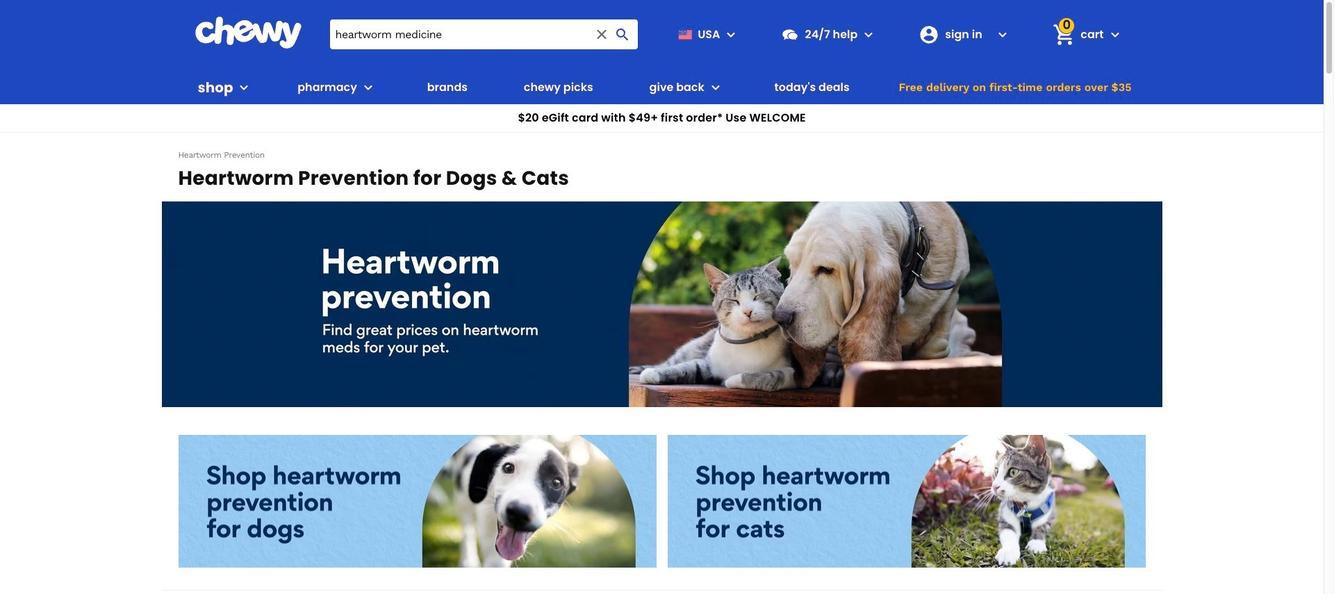 Task type: vqa. For each thing, say whether or not it's contained in the screenshot.
HEARTWORM PREVENTION. FIND GREAT PRICES ON HEARTWORM MEDS FOR YOUR PET. image
yes



Task type: locate. For each thing, give the bounding box(es) containing it.
account menu image
[[995, 26, 1012, 43]]

shop heartworm prevention for cats image
[[668, 435, 1146, 568]]

chewy home image
[[194, 17, 302, 49]]

Search text field
[[330, 19, 638, 49]]

cart menu image
[[1107, 26, 1124, 43]]

shop heartworm prevention for dogs image
[[178, 435, 657, 568]]

give back menu image
[[707, 79, 724, 96]]

menu image
[[723, 26, 740, 43]]

pharmacy menu image
[[360, 79, 377, 96]]

submit search image
[[615, 26, 631, 43]]

menu image
[[236, 79, 253, 96]]



Task type: describe. For each thing, give the bounding box(es) containing it.
delete search image
[[594, 26, 611, 43]]

heartworm prevention. find great prices on heartworm meds for your pet. image
[[162, 202, 1163, 407]]

items image
[[1052, 22, 1077, 47]]

site banner
[[0, 0, 1324, 133]]

Product search field
[[330, 19, 638, 49]]

help menu image
[[861, 26, 877, 43]]

chewy support image
[[782, 25, 800, 43]]



